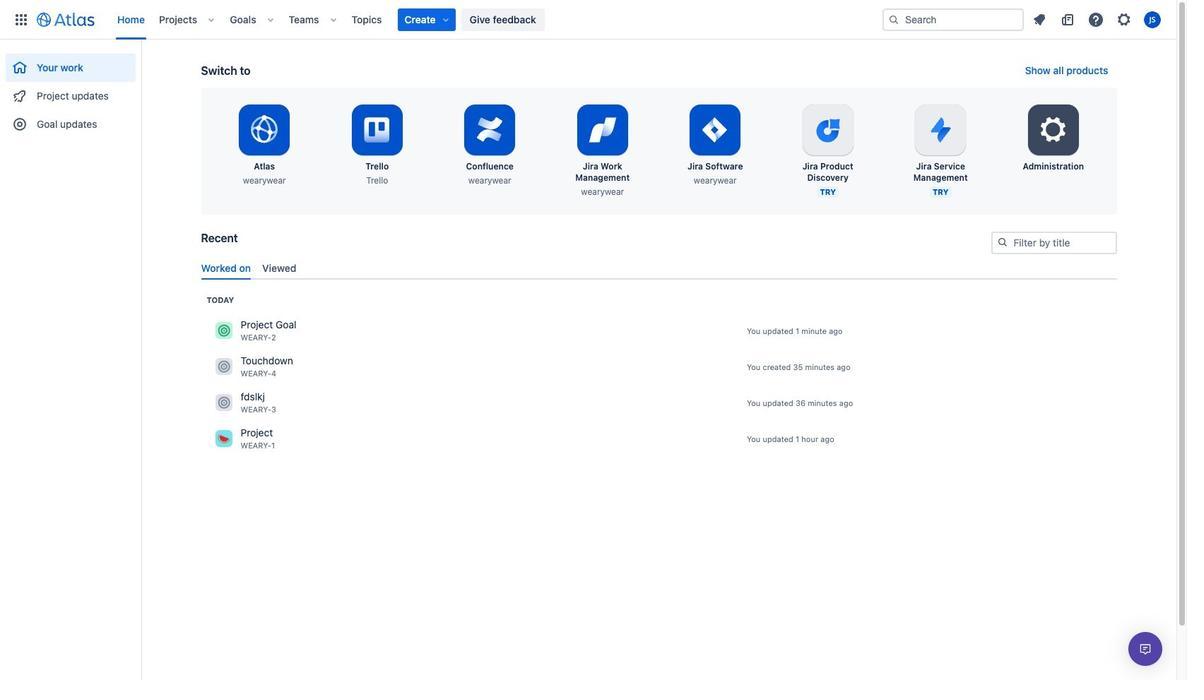Task type: describe. For each thing, give the bounding box(es) containing it.
help image
[[1088, 11, 1105, 28]]

Filter by title field
[[993, 233, 1116, 253]]

3 townsquare image from the top
[[215, 431, 232, 448]]

settings image
[[1037, 113, 1071, 147]]

Search field
[[883, 8, 1024, 31]]

open intercom messenger image
[[1138, 641, 1154, 658]]

notifications image
[[1031, 11, 1048, 28]]



Task type: vqa. For each thing, say whether or not it's contained in the screenshot.
"MARKED"
no



Task type: locate. For each thing, give the bounding box(es) containing it.
search image
[[997, 237, 1008, 248]]

townsquare image
[[215, 359, 232, 376]]

switch to... image
[[13, 11, 30, 28]]

banner
[[0, 0, 1177, 40]]

tab list
[[195, 256, 1123, 280]]

account image
[[1145, 11, 1162, 28]]

townsquare image
[[215, 323, 232, 340], [215, 395, 232, 412], [215, 431, 232, 448]]

1 vertical spatial townsquare image
[[215, 395, 232, 412]]

group
[[6, 40, 136, 143]]

1 townsquare image from the top
[[215, 323, 232, 340]]

0 vertical spatial townsquare image
[[215, 323, 232, 340]]

top element
[[8, 0, 883, 39]]

settings image
[[1116, 11, 1133, 28]]

2 townsquare image from the top
[[215, 395, 232, 412]]

heading
[[207, 295, 234, 306]]

search image
[[889, 14, 900, 25]]

2 vertical spatial townsquare image
[[215, 431, 232, 448]]



